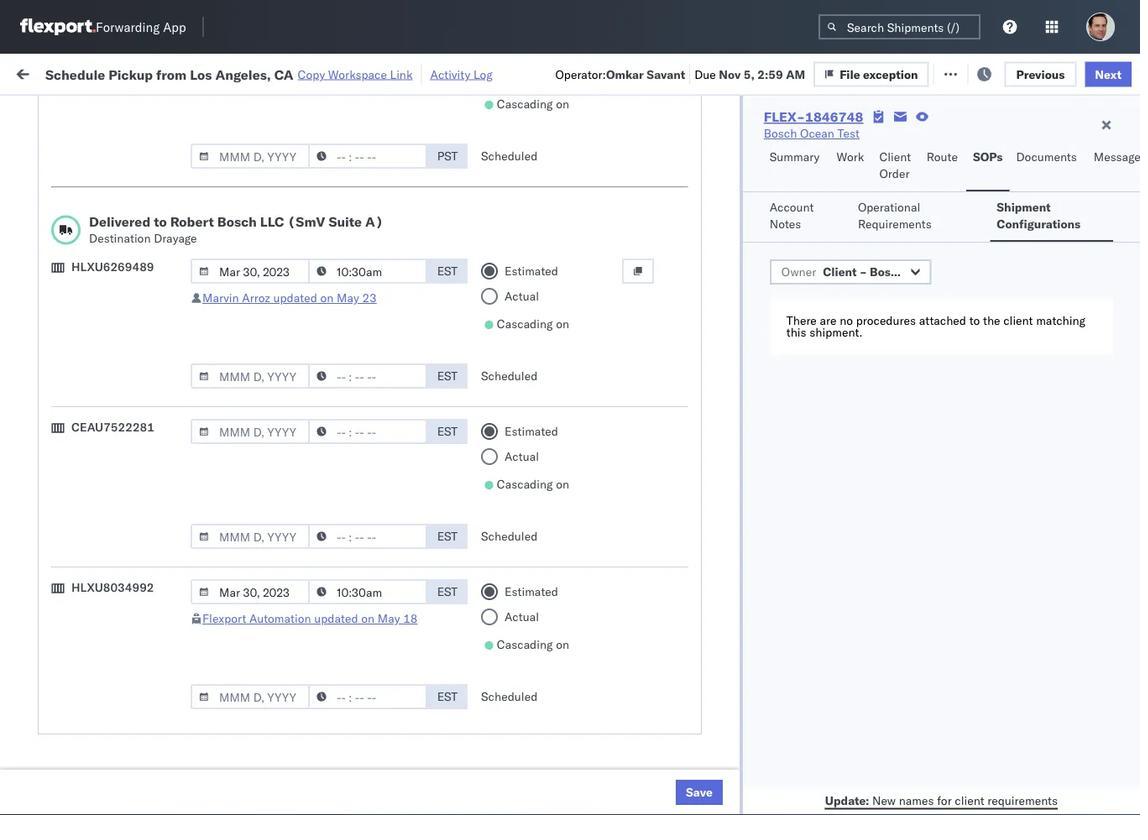 Task type: describe. For each thing, give the bounding box(es) containing it.
3 fcl from the top
[[551, 390, 573, 405]]

1 integration test account - karl lagerfeld from the top
[[732, 575, 951, 589]]

2:00 am est, feb 3, 2023
[[270, 796, 416, 811]]

8 fcl from the top
[[551, 612, 573, 626]]

cascading for hlxu8034992
[[497, 637, 553, 652]]

12 ocean fcl from the top
[[514, 759, 573, 774]]

mmm d, yyyy text field for hlxu8034992
[[191, 579, 310, 605]]

3 lagerfeld from the top
[[901, 686, 951, 700]]

2:00 am est, nov 9, 2022
[[270, 353, 417, 368]]

batch
[[1047, 65, 1080, 80]]

previous
[[1016, 67, 1065, 81]]

filtered by:
[[17, 103, 77, 118]]

los for 2:59 am est, jan 13, 2023 schedule pickup from los angeles, ca button
[[158, 529, 177, 543]]

11:30 pm est, jan 23, 2023 for schedule delivery appointment
[[270, 575, 427, 589]]

mmm d, yyyy text field for pst
[[191, 144, 310, 169]]

operator: omkar savant
[[555, 67, 685, 81]]

11:30 pm est, jan 23, 2023 for schedule pickup from rotterdam, netherlands
[[270, 612, 427, 626]]

hlxu6269489
[[71, 259, 154, 274]]

2022 for upload customs clearance documents link associated with 3:00 am edt, aug 19, 2022
[[396, 168, 426, 183]]

save
[[686, 785, 713, 800]]

confirm delivery
[[39, 500, 128, 515]]

edt, for fifth the schedule delivery appointment button from the bottom of the page
[[321, 205, 347, 220]]

west
[[784, 649, 811, 663]]

actual for flexport automation updated on may 18
[[505, 610, 539, 624]]

2022 for 'schedule delivery appointment' 'link' related to 3rd the schedule delivery appointment button
[[395, 427, 424, 442]]

3 integration from the top
[[732, 686, 790, 700]]

2 fcl from the top
[[551, 316, 573, 331]]

4 resize handle column header from the left
[[594, 130, 615, 815]]

pm left '28,'
[[306, 686, 324, 700]]

1 karl from the top
[[876, 575, 898, 589]]

4 hlx from the top
[[1124, 353, 1140, 367]]

--
[[732, 168, 747, 183]]

23, for schedule delivery appointment
[[377, 575, 395, 589]]

operational requirements
[[858, 200, 932, 231]]

procedures
[[856, 313, 916, 328]]

4 ceau7522281, from the top
[[1034, 353, 1121, 367]]

scheduled for ceau7522281
[[481, 529, 538, 544]]

schedule pickup from los angeles, ca link for 2:59 am edt, nov 5, 2022
[[39, 232, 238, 266]]

2 karl from the top
[[876, 612, 898, 626]]

dec for schedule delivery appointment
[[349, 427, 371, 442]]

2 schedule delivery appointment button from the top
[[39, 278, 206, 296]]

route
[[927, 149, 958, 164]]

demo for bookings
[[670, 538, 701, 553]]

action
[[1083, 65, 1120, 80]]

3 schedule delivery appointment button from the top
[[39, 425, 206, 444]]

update: new names for client requirements
[[825, 793, 1058, 808]]

flex
[[900, 137, 919, 150]]

jan left 18
[[355, 612, 374, 626]]

6 resize handle column header from the left
[[872, 130, 892, 815]]

10 ocean fcl from the top
[[514, 686, 573, 700]]

1 -- : -- -- text field from the top
[[308, 364, 427, 389]]

client inside client order button
[[880, 149, 911, 164]]

2 2:59 am edt, nov 5, 2022 from the top
[[270, 242, 418, 257]]

appointment for 'schedule delivery appointment' 'link' for fourth the schedule delivery appointment button from the top of the page
[[138, 574, 206, 589]]

23
[[362, 291, 377, 305]]

2:00 for 2:00 am est, nov 9, 2022
[[270, 353, 296, 368]]

snooze
[[455, 137, 488, 150]]

13,
[[371, 538, 389, 553]]

message button
[[1087, 142, 1140, 191]]

account notes
[[770, 200, 814, 231]]

2 netherlands from the top
[[39, 767, 104, 782]]

workitem button
[[10, 134, 244, 150]]

11 fcl from the top
[[551, 723, 573, 737]]

customs for 3:00 am edt, aug 19, 2022
[[80, 159, 127, 174]]

delivered to robert bosch llc (smv suite a) destination drayage
[[89, 213, 383, 246]]

4 integration from the top
[[732, 723, 790, 737]]

6 integration test account - karl lagerfeld from the top
[[732, 796, 951, 811]]

schedule delivery appointment link for fifth the schedule delivery appointment button from the bottom of the page
[[39, 204, 206, 220]]

4 lagerfeld from the top
[[901, 723, 951, 737]]

flex-2130387
[[927, 796, 1014, 811]]

schedule pickup from los angeles, ca for 2:59 am est, dec 14, 2022
[[39, 381, 226, 412]]

actions
[[1090, 137, 1125, 150]]

ceau7522281, hlx for fourth schedule pickup from los angeles, ca "link" from the bottom of the page
[[1034, 316, 1140, 330]]

vandelay west
[[732, 649, 811, 663]]

13 fcl from the top
[[551, 796, 573, 811]]

1846748 for fourth schedule pickup from los angeles, ca "link" from the bottom of the page
[[963, 316, 1014, 331]]

1 vertical spatial client
[[955, 793, 985, 808]]

2 schedule pickup from los angeles, ca button from the top
[[39, 306, 238, 341]]

ca inside confirm pickup from los angeles, ca
[[39, 471, 55, 486]]

772
[[327, 65, 349, 80]]

documents for 3rd upload customs clearance documents link from the top
[[39, 693, 99, 708]]

2 schedule pickup from los angeles, ca from the top
[[39, 307, 226, 338]]

forwarding app
[[96, 19, 186, 35]]

next
[[1095, 67, 1122, 81]]

3 hlx from the top
[[1124, 316, 1140, 330]]

5 fcl from the top
[[551, 464, 573, 479]]

1 scheduled from the top
[[481, 149, 538, 163]]

jan left '28,'
[[355, 686, 374, 700]]

5 mmm d, yyyy text field from the top
[[191, 684, 310, 710]]

from inside confirm pickup from los angeles, ca
[[124, 455, 148, 469]]

import
[[141, 65, 179, 80]]

matching
[[1036, 313, 1086, 328]]

28,
[[377, 686, 395, 700]]

numbers
[[1034, 144, 1076, 157]]

container numbers button
[[1026, 127, 1118, 157]]

marvin
[[202, 291, 239, 305]]

11 ocean fcl from the top
[[514, 723, 573, 737]]

2 schedule pickup from rotterdam, netherlands from the top
[[39, 750, 218, 782]]

hlxu8034992
[[71, 580, 154, 595]]

9 resize handle column header from the left
[[1115, 130, 1135, 815]]

cascading on for ceau7522281
[[497, 477, 569, 492]]

2130387
[[963, 796, 1014, 811]]

message for message
[[1094, 149, 1140, 164]]

2 lagerfeld from the top
[[901, 612, 951, 626]]

1 ceau7522281, from the top
[[1034, 205, 1121, 220]]

2 estimated from the top
[[505, 424, 558, 439]]

sops button
[[966, 142, 1010, 191]]

3,
[[373, 796, 384, 811]]

3 upload customs clearance documents link from the top
[[39, 676, 238, 709]]

route button
[[920, 142, 966, 191]]

app
[[163, 19, 186, 35]]

2 ceau7522281, from the top
[[1034, 242, 1121, 257]]

appointment for 'schedule delivery appointment' 'link' related to 3rd the schedule delivery appointment button
[[138, 426, 206, 441]]

flexport for bookings
[[623, 538, 667, 553]]

1 cascading from the top
[[497, 97, 553, 111]]

id
[[922, 137, 932, 150]]

9 ocean fcl from the top
[[514, 649, 573, 663]]

est for 1st -- : -- -- text field from the top
[[437, 369, 458, 383]]

flexport automation updated on may 18
[[202, 611, 418, 626]]

2022 for 'schedule delivery appointment' 'link' corresponding to 2nd the schedule delivery appointment button from the top
[[389, 279, 418, 294]]

1 lagerfeld from the top
[[901, 575, 951, 589]]

3 edt, from the top
[[321, 242, 347, 257]]

flex id
[[900, 137, 932, 150]]

2:59 for 2:59 am est, jan 13, 2023 schedule pickup from los angeles, ca button
[[270, 538, 296, 553]]

clearance for 2:00 am est, nov 9, 2022
[[130, 344, 184, 359]]

by:
[[61, 103, 77, 118]]

-- : -- -- text field for third mmm d, yyyy text box from the bottom of the page
[[308, 524, 427, 549]]

flex id button
[[892, 134, 1009, 150]]

2:59 am est, jan 13, 2023
[[270, 538, 421, 553]]

2 ocean fcl from the top
[[514, 316, 573, 331]]

marvin arroz updated on may 23 button
[[202, 291, 377, 305]]

message (0)
[[244, 65, 312, 80]]

summary
[[770, 149, 820, 164]]

estimated for flexport automation updated on may 18
[[505, 584, 558, 599]]

pm for 5th the schedule delivery appointment button's 'schedule delivery appointment' 'link'
[[299, 723, 317, 737]]

9 fcl from the top
[[551, 649, 573, 663]]

filtered
[[17, 103, 58, 118]]

pm up 2:00 am est, feb 3, 2023
[[299, 759, 317, 774]]

est for mmm d, yyyy text box for ceau7522281's -- : -- -- text box
[[437, 424, 458, 439]]

2022 for 2:00 am est, nov 9, 2022 upload customs clearance documents link
[[388, 353, 417, 368]]

flexport demo consignee for bookings test consignee
[[623, 538, 761, 553]]

schedule pickup from los angeles, ca button for 2:59 am est, jan 13, 2023
[[39, 528, 238, 563]]

schedule pickup from los angeles, ca button for 2:59 am est, dec 14, 2022
[[39, 380, 238, 415]]

operational
[[858, 200, 921, 215]]

169
[[404, 65, 426, 80]]

3 customs from the top
[[80, 676, 127, 691]]

configurations
[[997, 217, 1081, 231]]

7 fcl from the top
[[551, 575, 573, 589]]

consignee inside button
[[732, 137, 781, 150]]

8 ocean fcl from the top
[[514, 612, 573, 626]]

19,
[[375, 168, 393, 183]]

11:30 for schedule pickup from rotterdam, netherlands
[[270, 612, 303, 626]]

5 lagerfeld from the top
[[901, 759, 951, 774]]

6 ocean fcl from the top
[[514, 538, 573, 553]]

bosch ocean test link
[[764, 125, 860, 142]]

omkar
[[606, 67, 644, 81]]

work inside button
[[837, 149, 864, 164]]

previous button
[[1005, 62, 1077, 87]]

3 upload customs clearance documents from the top
[[39, 676, 184, 708]]

schedule pickup from los angeles, ca copy workspace link
[[45, 66, 413, 82]]

5 schedule pickup from los angeles, ca from the top
[[39, 639, 226, 671]]

operational requirements button
[[851, 192, 980, 242]]

shipment configurations
[[997, 200, 1081, 231]]

rotterdam, for 2nd 'schedule pickup from rotterdam, netherlands' button from the top
[[158, 750, 218, 765]]

actual for marvin arroz updated on may 23
[[505, 289, 539, 304]]

angeles, inside confirm pickup from los angeles, ca
[[173, 455, 220, 469]]

there
[[787, 313, 817, 328]]

attached
[[919, 313, 966, 328]]

mmm d, yyyy text field for est
[[191, 364, 310, 389]]

batch action
[[1047, 65, 1120, 80]]

2 schedule pickup from rotterdam, netherlands link from the top
[[39, 749, 238, 783]]

drayage
[[154, 231, 197, 246]]

upload customs clearance documents link for 2:00 am est, nov 9, 2022
[[39, 343, 238, 377]]

update:
[[825, 793, 869, 808]]

copy workspace link button
[[298, 67, 413, 81]]

ceau7522281, hlx for 2:59 am edt, nov 5, 2022's schedule pickup from los angeles, ca "link"
[[1034, 242, 1140, 257]]

5 integration from the top
[[732, 759, 790, 774]]

2 resize handle column header from the left
[[427, 130, 447, 815]]

1 -- : -- -- text field from the top
[[308, 144, 427, 169]]

3 clearance from the top
[[130, 676, 184, 691]]

appointment for 'schedule delivery appointment' 'link' related to fifth the schedule delivery appointment button from the bottom of the page
[[138, 204, 206, 219]]

3 ceau7522281, from the top
[[1034, 316, 1121, 330]]

order
[[880, 166, 910, 181]]

5 schedule pickup from los angeles, ca button from the top
[[39, 639, 238, 674]]

1 netherlands from the top
[[39, 619, 104, 634]]

3 mmm d, yyyy text field from the top
[[191, 524, 310, 549]]

gvcu5265864
[[1034, 796, 1117, 811]]

upload customs clearance documents button for 3:00 am edt, aug 19, 2022
[[39, 158, 238, 194]]

10 fcl from the top
[[551, 686, 573, 700]]

3 ocean fcl from the top
[[514, 390, 573, 405]]

upload for 2:00
[[39, 344, 77, 359]]

2022 for 2:59 am edt, nov 5, 2022's schedule pickup from los angeles, ca "link"
[[389, 242, 418, 257]]

1 ceau7522281, hlx from the top
[[1034, 205, 1140, 220]]

container numbers
[[1034, 131, 1079, 157]]

batch action button
[[1021, 60, 1131, 85]]

4 integration test account - karl lagerfeld from the top
[[732, 723, 951, 737]]

pickup inside confirm pickup from los angeles, ca
[[85, 455, 121, 469]]

due nov 5, 2:59 am
[[695, 67, 805, 81]]

appointment for 'schedule delivery appointment' 'link' corresponding to 2nd the schedule delivery appointment button from the top
[[138, 278, 206, 293]]

-- : -- -- text field for mmm d, yyyy text box associated with hlxu6269489
[[308, 259, 427, 284]]

next button
[[1085, 62, 1132, 87]]

3 11:30 from the top
[[270, 686, 303, 700]]

activity log button
[[430, 64, 493, 84]]

1 resize handle column header from the left
[[240, 130, 260, 815]]

edt, for upload customs clearance documents button corresponding to 3:00 am edt, aug 19, 2022
[[321, 168, 347, 183]]

there are no procedures attached to the client
[[787, 313, 1033, 328]]

2:00 for 2:00 am est, feb 3, 2023
[[270, 796, 296, 811]]

2:59 for 3rd the schedule delivery appointment button
[[270, 427, 296, 442]]

1 schedule pickup from rotterdam, netherlands button from the top
[[39, 602, 238, 637]]

8 resize handle column header from the left
[[1110, 130, 1130, 815]]

est for fifth mmm d, yyyy text box from the top of the page -- : -- -- text box
[[437, 689, 458, 704]]

schedule delivery appointment for 3rd the schedule delivery appointment button
[[39, 426, 206, 441]]

los for schedule pickup from los angeles, ca button corresponding to 2:59 am est, dec 14, 2022
[[158, 381, 177, 395]]

suite
[[329, 213, 362, 230]]

11:30 pm est, jan 28, 2023
[[270, 686, 427, 700]]

cascading for ceau7522281
[[497, 477, 553, 492]]

bookings
[[732, 538, 781, 553]]

estimated for marvin arroz updated on may 23
[[505, 264, 558, 278]]

-- : -- -- text field for mmm d, yyyy text box for ceau7522281
[[308, 419, 427, 444]]

may for 23
[[337, 291, 359, 305]]

2022 for schedule pickup from los angeles, ca "link" associated with 2:59 am est, dec 14, 2022
[[395, 390, 424, 405]]

2:59 am edt, nov 5, 2022 for 2nd the schedule delivery appointment button from the top
[[270, 279, 418, 294]]

are
[[820, 313, 837, 328]]

copy
[[298, 67, 325, 81]]

5 integration test account - karl lagerfeld from the top
[[732, 759, 951, 774]]

2 hlx from the top
[[1124, 242, 1140, 257]]

schedule pickup from los angeles, ca link for 2:59 am est, dec 14, 2022
[[39, 380, 238, 414]]

7 ocean fcl from the top
[[514, 575, 573, 589]]

5 schedule pickup from los angeles, ca link from the top
[[39, 639, 238, 672]]

4 schedule delivery appointment button from the top
[[39, 573, 206, 592]]

mmm d, yyyy text field for ceau7522281
[[191, 419, 310, 444]]

confirm for confirm pickup from los angeles, ca
[[39, 455, 82, 469]]

2 actual from the top
[[505, 449, 539, 464]]

appointment for 5th the schedule delivery appointment button's 'schedule delivery appointment' 'link'
[[138, 722, 206, 736]]

pst
[[437, 149, 458, 163]]

owner
[[782, 265, 816, 279]]

7 resize handle column header from the left
[[1006, 130, 1026, 815]]

deadline button
[[262, 134, 430, 150]]

3 karl from the top
[[876, 686, 898, 700]]

my work
[[17, 61, 91, 84]]

1 fcl from the top
[[551, 279, 573, 294]]

may for 18
[[378, 611, 400, 626]]



Task type: vqa. For each thing, say whether or not it's contained in the screenshot.
ca inside the Confirm Pickup from Los Angeles, CA
yes



Task type: locate. For each thing, give the bounding box(es) containing it.
2 vertical spatial estimated
[[505, 584, 558, 599]]

llc
[[260, 213, 284, 230]]

0 vertical spatial rotterdam,
[[158, 602, 218, 617]]

work down bosch ocean test link at the right top of the page
[[837, 149, 864, 164]]

2 8:30 pm est, jan 30, 2023 from the top
[[270, 759, 420, 774]]

1 vertical spatial flexport
[[623, 538, 667, 553]]

notes
[[770, 217, 801, 231]]

schedule pickup from los angeles, ca link up ceau7522281 on the left bottom of page
[[39, 380, 238, 414]]

0 vertical spatial estimated
[[505, 264, 558, 278]]

(0)
[[291, 65, 312, 80]]

-- : -- -- text field for fifth mmm d, yyyy text box from the top of the page
[[308, 684, 427, 710]]

bosch inside delivered to robert bosch llc (smv suite a) destination drayage
[[217, 213, 257, 230]]

owner client - bosch ocean test
[[782, 265, 970, 279]]

upload customs clearance documents button down the workitem button
[[39, 158, 238, 194]]

2:00
[[270, 353, 296, 368], [270, 796, 296, 811]]

test
[[838, 126, 860, 141], [697, 205, 719, 220], [806, 205, 828, 220], [697, 242, 719, 257], [806, 242, 828, 257], [947, 265, 970, 279], [697, 279, 719, 294], [806, 279, 828, 294], [697, 316, 719, 331], [806, 316, 828, 331], [697, 353, 719, 368], [806, 353, 828, 368], [697, 390, 719, 405], [806, 390, 828, 405], [697, 427, 719, 442], [806, 427, 828, 442], [697, 464, 719, 479], [806, 464, 828, 479], [697, 501, 719, 516], [806, 501, 828, 516], [784, 538, 807, 553], [793, 575, 815, 589], [793, 612, 815, 626], [793, 686, 815, 700], [793, 723, 815, 737], [793, 759, 815, 774], [793, 796, 815, 811]]

updated right arroz
[[273, 291, 317, 305]]

upload for 3:00
[[39, 159, 77, 174]]

3 schedule pickup from los angeles, ca from the top
[[39, 381, 226, 412]]

0 vertical spatial flexport
[[623, 168, 667, 183]]

upload customs clearance documents for 3:00
[[39, 159, 184, 191]]

file down search shipments (/) text field
[[854, 65, 875, 80]]

los for fourth schedule pickup from los angeles, ca button from the bottom
[[158, 307, 177, 322]]

0 vertical spatial mmm d, yyyy text field
[[191, 144, 310, 169]]

upload customs clearance documents
[[39, 159, 184, 191], [39, 344, 184, 375], [39, 676, 184, 708]]

1 horizontal spatial work
[[837, 149, 864, 164]]

1 vertical spatial demo
[[670, 538, 701, 553]]

client right the
[[1004, 313, 1033, 328]]

2 30, from the top
[[370, 759, 388, 774]]

1846748 down the shipment
[[963, 242, 1014, 257]]

1 hlx from the top
[[1124, 205, 1140, 220]]

0 vertical spatial 2:00
[[270, 353, 296, 368]]

0 vertical spatial 14,
[[374, 390, 392, 405]]

14, for schedule delivery appointment
[[374, 427, 392, 442]]

0 vertical spatial actual
[[505, 289, 539, 304]]

flexport for -
[[623, 168, 667, 183]]

pm for 1st schedule pickup from rotterdam, netherlands link from the top
[[306, 612, 324, 626]]

schedule pickup from los angeles, ca link down hlxu8034992 in the left of the page
[[39, 639, 238, 672]]

3 ceau7522281, hlx from the top
[[1034, 316, 1140, 330]]

0 vertical spatial schedule pickup from rotterdam, netherlands button
[[39, 602, 238, 637]]

0 vertical spatial demo
[[670, 168, 701, 183]]

2 -- : -- -- text field from the top
[[308, 579, 427, 605]]

11:30 for schedule delivery appointment
[[270, 575, 303, 589]]

-- : -- -- text field
[[308, 144, 427, 169], [308, 259, 427, 284], [308, 419, 427, 444], [308, 524, 427, 549], [308, 684, 427, 710]]

client right owner
[[823, 265, 857, 279]]

0 horizontal spatial message
[[244, 65, 291, 80]]

integration
[[732, 575, 790, 589], [732, 612, 790, 626], [732, 686, 790, 700], [732, 723, 790, 737], [732, 759, 790, 774], [732, 796, 790, 811]]

integration test account - karl lagerfeld
[[732, 575, 951, 589], [732, 612, 951, 626], [732, 686, 951, 700], [732, 723, 951, 737], [732, 759, 951, 774], [732, 796, 951, 811]]

0 vertical spatial 11:30 pm est, jan 23, 2023
[[270, 575, 427, 589]]

18
[[403, 611, 418, 626]]

2 upload from the top
[[39, 344, 77, 359]]

2 schedule pickup from rotterdam, netherlands button from the top
[[39, 749, 238, 785]]

mmm d, yyyy text field down arroz
[[191, 364, 310, 389]]

schedule pickup from los angeles, ca up ceau7522281 on the left bottom of page
[[39, 381, 226, 412]]

1 integration from the top
[[732, 575, 790, 589]]

1 horizontal spatial may
[[378, 611, 400, 626]]

11:30 pm est, jan 23, 2023
[[270, 575, 427, 589], [270, 612, 427, 626]]

0 vertical spatial client
[[880, 149, 911, 164]]

los inside confirm pickup from los angeles, ca
[[151, 455, 170, 469]]

4 appointment from the top
[[138, 574, 206, 589]]

1 estimated from the top
[[505, 264, 558, 278]]

1 vertical spatial 14,
[[374, 427, 392, 442]]

4 cascading from the top
[[497, 637, 553, 652]]

1 2:59 am edt, nov 5, 2022 from the top
[[270, 205, 418, 220]]

jan
[[349, 538, 368, 553], [355, 575, 374, 589], [355, 612, 374, 626], [355, 686, 374, 700], [348, 723, 367, 737], [348, 759, 367, 774]]

activity
[[430, 67, 470, 81]]

bosch inside bosch ocean test link
[[764, 126, 797, 141]]

0 vertical spatial 2:59 am edt, nov 5, 2022
[[270, 205, 418, 220]]

0 vertical spatial 30,
[[370, 723, 388, 737]]

1846748 up the
[[963, 279, 1014, 294]]

schedule delivery appointment for fourth the schedule delivery appointment button from the top of the page
[[39, 574, 206, 589]]

11:30 pm est, jan 23, 2023 up "11:30 pm est, jan 28, 2023"
[[270, 612, 427, 626]]

2:00 left feb
[[270, 796, 296, 811]]

1 vertical spatial client
[[823, 265, 857, 279]]

requirements
[[858, 217, 932, 231]]

jan left 13,
[[349, 538, 368, 553]]

pm down "11:30 pm est, jan 28, 2023"
[[299, 723, 317, 737]]

3 -- : -- -- text field from the top
[[308, 419, 427, 444]]

30, down '28,'
[[370, 723, 388, 737]]

sops
[[973, 149, 1003, 164]]

1 horizontal spatial message
[[1094, 149, 1140, 164]]

1 23, from the top
[[377, 575, 395, 589]]

documents for 2:00 am est, nov 9, 2022 upload customs clearance documents link
[[39, 361, 99, 375]]

2 vertical spatial customs
[[80, 676, 127, 691]]

schedule pickup from los angeles, ca down hlxu6269489
[[39, 307, 226, 338]]

1 vertical spatial 2:00
[[270, 796, 296, 811]]

2 flexport demo consignee from the top
[[623, 538, 761, 553]]

1 dec from the top
[[349, 390, 371, 405]]

1 vertical spatial 8:30 pm est, jan 30, 2023
[[270, 759, 420, 774]]

1 upload customs clearance documents from the top
[[39, 159, 184, 191]]

clearance
[[130, 159, 184, 174], [130, 344, 184, 359], [130, 676, 184, 691]]

30,
[[370, 723, 388, 737], [370, 759, 388, 774]]

13 ocean fcl from the top
[[514, 796, 573, 811]]

2:59 for schedule pickup from los angeles, ca button corresponding to 2:59 am est, dec 14, 2022
[[270, 390, 296, 405]]

0 vertical spatial flexport demo consignee
[[623, 168, 761, 183]]

cascading on for hlxu8034992
[[497, 637, 569, 652]]

6 lagerfeld from the top
[[901, 796, 951, 811]]

due
[[695, 67, 716, 81]]

schedule pickup from los angeles, ca for 2:59 am edt, nov 5, 2022
[[39, 233, 226, 265]]

may left 18
[[378, 611, 400, 626]]

schedule delivery appointment link for 5th the schedule delivery appointment button
[[39, 721, 206, 738]]

pm down 2:59 am est, jan 13, 2023
[[306, 612, 324, 626]]

3 schedule delivery appointment from the top
[[39, 426, 206, 441]]

account inside button
[[770, 200, 814, 215]]

2:59 for schedule pickup from los angeles, ca button associated with 2:59 am edt, nov 5, 2022
[[270, 242, 296, 257]]

2:59 am est, dec 14, 2022
[[270, 390, 424, 405], [270, 427, 424, 442]]

1 vertical spatial updated
[[314, 611, 358, 626]]

message for message (0)
[[244, 65, 291, 80]]

1 schedule pickup from rotterdam, netherlands from the top
[[39, 602, 218, 634]]

est for 1st -- : -- -- text field from the bottom
[[437, 584, 458, 599]]

2:59 for 2nd the schedule delivery appointment button from the top
[[270, 279, 296, 294]]

0 horizontal spatial may
[[337, 291, 359, 305]]

schedule pickup from los angeles, ca for 2:59 am est, jan 13, 2023
[[39, 529, 226, 560]]

requirements
[[988, 793, 1058, 808]]

upload customs clearance documents for 2:00
[[39, 344, 184, 375]]

schedule delivery appointment link for 2nd the schedule delivery appointment button from the top
[[39, 278, 206, 294]]

clearance for 3:00 am edt, aug 19, 2022
[[130, 159, 184, 174]]

cascading for hlxu6269489
[[497, 317, 553, 331]]

save button
[[676, 780, 723, 805]]

1 est from the top
[[437, 264, 458, 278]]

resize handle column header
[[240, 130, 260, 815], [427, 130, 447, 815], [485, 130, 505, 815], [594, 130, 615, 815], [704, 130, 724, 815], [872, 130, 892, 815], [1006, 130, 1026, 815], [1110, 130, 1130, 815], [1115, 130, 1135, 815]]

documents button
[[1010, 142, 1087, 191]]

angeles,
[[215, 66, 271, 82], [180, 233, 226, 248], [180, 307, 226, 322], [180, 381, 226, 395], [173, 455, 220, 469], [180, 529, 226, 543], [180, 639, 226, 654]]

-- : -- -- text field down 13,
[[308, 579, 427, 605]]

1 vertical spatial upload customs clearance documents
[[39, 344, 184, 375]]

4 karl from the top
[[876, 723, 898, 737]]

2 integration from the top
[[732, 612, 790, 626]]

2022
[[396, 168, 426, 183], [389, 205, 418, 220], [389, 242, 418, 257], [389, 279, 418, 294], [388, 353, 417, 368], [395, 390, 424, 405], [395, 427, 424, 442]]

demo left --
[[670, 168, 701, 183]]

2 clearance from the top
[[130, 344, 184, 359]]

schedule pickup from los angeles, ca link down hlxu6269489
[[39, 306, 238, 340]]

ceau7522281, hlx for 2:00 am est, nov 9, 2022 upload customs clearance documents link
[[1034, 353, 1140, 367]]

lagerfeld
[[901, 575, 951, 589], [901, 612, 951, 626], [901, 686, 951, 700], [901, 723, 951, 737], [901, 759, 951, 774], [901, 796, 951, 811]]

2 integration test account - karl lagerfeld from the top
[[732, 612, 951, 626]]

edt, left "aug"
[[321, 168, 347, 183]]

schedule delivery appointment button
[[39, 204, 206, 222], [39, 278, 206, 296], [39, 425, 206, 444], [39, 573, 206, 592], [39, 721, 206, 739]]

0 vertical spatial upload
[[39, 159, 77, 174]]

0 vertical spatial 23,
[[377, 575, 395, 589]]

edt, down 3:00 am edt, aug 19, 2022 at top left
[[321, 205, 347, 220]]

1 horizontal spatial to
[[970, 313, 980, 328]]

upload customs clearance documents link
[[39, 158, 238, 192], [39, 343, 238, 377], [39, 676, 238, 709]]

1846748 for 'schedule delivery appointment' 'link' related to fifth the schedule delivery appointment button from the bottom of the page
[[963, 205, 1014, 220]]

0 vertical spatial customs
[[80, 159, 127, 174]]

169 on track
[[404, 65, 473, 80]]

file up 'flex-1846748' "link"
[[840, 67, 860, 81]]

los for schedule pickup from los angeles, ca button associated with 2:59 am edt, nov 5, 2022
[[158, 233, 177, 248]]

4 schedule pickup from los angeles, ca link from the top
[[39, 528, 238, 561]]

1 vertical spatial dec
[[349, 427, 371, 442]]

1 vertical spatial rotterdam,
[[158, 750, 218, 765]]

flex-1846748 link
[[764, 108, 864, 125]]

1846748 left matching
[[963, 316, 1014, 331]]

0 vertical spatial confirm
[[39, 455, 82, 469]]

confirm for confirm delivery
[[39, 500, 82, 515]]

1 vertical spatial customs
[[80, 344, 127, 359]]

1 vertical spatial 2:59 am edt, nov 5, 2022
[[270, 242, 418, 257]]

3:00
[[270, 168, 296, 183]]

schedule pickup from los angeles, ca down delivered
[[39, 233, 226, 265]]

3 upload from the top
[[39, 676, 77, 691]]

schedule pickup from los angeles, ca button down delivered
[[39, 232, 238, 267]]

1 vertical spatial 30,
[[370, 759, 388, 774]]

2 schedule pickup from los angeles, ca link from the top
[[39, 306, 238, 340]]

schedule delivery appointment for 2nd the schedule delivery appointment button from the top
[[39, 278, 206, 293]]

2 vertical spatial upload customs clearance documents link
[[39, 676, 238, 709]]

activity log
[[430, 67, 493, 81]]

2 vertical spatial flexport
[[202, 611, 246, 626]]

0 vertical spatial updated
[[273, 291, 317, 305]]

names
[[899, 793, 934, 808]]

confirm up confirm delivery
[[39, 455, 82, 469]]

flexport demo consignee for --
[[623, 168, 761, 183]]

1 rotterdam, from the top
[[158, 602, 218, 617]]

1 flexport demo consignee from the top
[[623, 168, 761, 183]]

cascading on for hlxu6269489
[[497, 317, 569, 331]]

1 vertical spatial actual
[[505, 449, 539, 464]]

flex-2130387 button
[[900, 792, 1018, 815], [900, 792, 1018, 815]]

flex-1846748 button
[[900, 201, 1018, 225], [900, 201, 1018, 225], [900, 238, 1018, 262], [900, 238, 1018, 262], [900, 275, 1018, 299], [900, 275, 1018, 299], [900, 312, 1018, 335], [900, 312, 1018, 335], [900, 349, 1018, 372], [900, 349, 1018, 372]]

1 vertical spatial upload customs clearance documents button
[[39, 343, 238, 378]]

2 vertical spatial upload
[[39, 676, 77, 691]]

0 horizontal spatial to
[[154, 213, 167, 230]]

8:30 pm est, jan 30, 2023 down "11:30 pm est, jan 28, 2023"
[[270, 723, 420, 737]]

2 vertical spatial clearance
[[130, 676, 184, 691]]

-- : -- -- text field down 23
[[308, 364, 427, 389]]

documents inside button
[[1016, 149, 1077, 164]]

schedule pickup from los angeles, ca button down hlxu6269489
[[39, 306, 238, 341]]

jan down 13,
[[355, 575, 374, 589]]

2:00 down marvin arroz updated on may 23 button
[[270, 353, 296, 368]]

consignee
[[732, 137, 781, 150], [704, 168, 761, 183], [704, 538, 761, 553], [810, 538, 866, 553]]

confirm pickup from los angeles, ca link
[[39, 454, 238, 487]]

5 ocean fcl from the top
[[514, 464, 573, 479]]

8:30 pm est, jan 30, 2023 up 2:00 am est, feb 3, 2023
[[270, 759, 420, 774]]

pm for 'schedule delivery appointment' 'link' for fourth the schedule delivery appointment button from the top of the page
[[306, 575, 324, 589]]

5 schedule delivery appointment link from the top
[[39, 721, 206, 738]]

3:00 am edt, aug 19, 2022
[[270, 168, 426, 183]]

0 vertical spatial 11:30
[[270, 575, 303, 589]]

dec for schedule pickup from los angeles, ca
[[349, 390, 371, 405]]

ceau7522281,
[[1034, 205, 1121, 220], [1034, 242, 1121, 257], [1034, 316, 1121, 330], [1034, 353, 1121, 367]]

scheduled
[[481, 149, 538, 163], [481, 369, 538, 383], [481, 529, 538, 544], [481, 689, 538, 704]]

1 vertical spatial to
[[970, 313, 980, 328]]

fcl
[[551, 279, 573, 294], [551, 316, 573, 331], [551, 390, 573, 405], [551, 427, 573, 442], [551, 464, 573, 479], [551, 538, 573, 553], [551, 575, 573, 589], [551, 612, 573, 626], [551, 649, 573, 663], [551, 686, 573, 700], [551, 723, 573, 737], [551, 759, 573, 774], [551, 796, 573, 811]]

3 2:59 am edt, nov 5, 2022 from the top
[[270, 279, 418, 294]]

account
[[770, 200, 814, 215], [818, 575, 863, 589], [818, 612, 863, 626], [818, 686, 863, 700], [818, 723, 863, 737], [818, 759, 863, 774], [818, 796, 863, 811]]

6 karl from the top
[[876, 796, 898, 811]]

container
[[1034, 131, 1079, 143]]

2 vertical spatial 11:30
[[270, 686, 303, 700]]

1 schedule delivery appointment from the top
[[39, 204, 206, 219]]

6 integration from the top
[[732, 796, 790, 811]]

netherlands
[[39, 619, 104, 634], [39, 767, 104, 782]]

2:59 for fifth the schedule delivery appointment button from the bottom of the page
[[270, 205, 296, 220]]

0 vertical spatial work
[[182, 65, 212, 80]]

message left copy
[[244, 65, 291, 80]]

Search Work text field
[[576, 60, 759, 85]]

(smv
[[288, 213, 325, 230]]

1 vertical spatial schedule pickup from rotterdam, netherlands link
[[39, 749, 238, 783]]

1 vertical spatial message
[[1094, 149, 1140, 164]]

1 8:30 pm est, jan 30, 2023 from the top
[[270, 723, 420, 737]]

5 resize handle column header from the left
[[704, 130, 724, 815]]

0 vertical spatial upload customs clearance documents link
[[39, 158, 238, 192]]

2:59 am est, dec 14, 2022 for schedule pickup from los angeles, ca
[[270, 390, 424, 405]]

2 cascading from the top
[[497, 317, 553, 331]]

MMM D, YYYY text field
[[191, 259, 310, 284], [191, 419, 310, 444], [191, 524, 310, 549], [191, 579, 310, 605], [191, 684, 310, 710]]

1 11:30 from the top
[[270, 575, 303, 589]]

edt, left 23
[[321, 279, 347, 294]]

2 mmm d, yyyy text field from the top
[[191, 419, 310, 444]]

2:59 am est, dec 14, 2022 for schedule delivery appointment
[[270, 427, 424, 442]]

14, for schedule pickup from los angeles, ca
[[374, 390, 392, 405]]

account notes button
[[763, 192, 841, 242]]

jan down "11:30 pm est, jan 28, 2023"
[[348, 723, 367, 737]]

on
[[429, 65, 442, 80], [556, 97, 569, 111], [320, 291, 334, 305], [556, 317, 569, 331], [556, 477, 569, 492], [361, 611, 375, 626], [556, 637, 569, 652]]

MMM D, YYYY text field
[[191, 144, 310, 169], [191, 364, 310, 389]]

2 -- : -- -- text field from the top
[[308, 259, 427, 284]]

23, for schedule pickup from rotterdam, netherlands
[[377, 612, 395, 626]]

4 schedule pickup from los angeles, ca button from the top
[[39, 528, 238, 563]]

log
[[474, 67, 493, 81]]

schedule pickup from los angeles, ca button up hlxu8034992 in the left of the page
[[39, 528, 238, 563]]

6 fcl from the top
[[551, 538, 573, 553]]

schedule delivery appointment for fifth the schedule delivery appointment button from the bottom of the page
[[39, 204, 206, 219]]

23, down 13,
[[377, 575, 395, 589]]

1 vertical spatial 11:30
[[270, 612, 303, 626]]

1 vertical spatial upload
[[39, 344, 77, 359]]

2 cascading on from the top
[[497, 317, 569, 331]]

1 schedule delivery appointment button from the top
[[39, 204, 206, 222]]

mmm d, yyyy text field for hlxu6269489
[[191, 259, 310, 284]]

1 vertical spatial flexport demo consignee
[[623, 538, 761, 553]]

ca
[[274, 66, 294, 82], [39, 250, 55, 265], [39, 324, 55, 338], [39, 398, 55, 412], [39, 471, 55, 486], [39, 545, 55, 560], [39, 656, 55, 671]]

1 vertical spatial may
[[378, 611, 400, 626]]

nov
[[719, 67, 741, 81], [350, 205, 372, 220], [350, 242, 372, 257], [350, 279, 372, 294], [349, 353, 371, 368]]

work
[[48, 61, 91, 84]]

1 vertical spatial clearance
[[130, 344, 184, 359]]

1 vertical spatial work
[[837, 149, 864, 164]]

schedule delivery appointment link for 3rd the schedule delivery appointment button
[[39, 425, 206, 442]]

est for -- : -- -- text box related to third mmm d, yyyy text box from the bottom of the page
[[437, 529, 458, 544]]

0 vertical spatial -- : -- -- text field
[[308, 364, 427, 389]]

1 horizontal spatial client
[[1004, 313, 1033, 328]]

0 horizontal spatial client
[[823, 265, 857, 279]]

2:59 am edt, nov 5, 2022 for fifth the schedule delivery appointment button from the bottom of the page
[[270, 205, 418, 220]]

updated for arroz
[[273, 291, 317, 305]]

schedule delivery appointment link for fourth the schedule delivery appointment button from the top of the page
[[39, 573, 206, 590]]

los for confirm pickup from los angeles, ca 'button'
[[151, 455, 170, 469]]

2 schedule delivery appointment from the top
[[39, 278, 206, 293]]

2 8:30 from the top
[[270, 759, 296, 774]]

9,
[[374, 353, 385, 368]]

3 resize handle column header from the left
[[485, 130, 505, 815]]

3 cascading on from the top
[[497, 477, 569, 492]]

bosch
[[764, 126, 797, 141], [623, 205, 656, 220], [732, 205, 765, 220], [217, 213, 257, 230], [623, 242, 656, 257], [732, 242, 765, 257], [870, 265, 905, 279], [623, 279, 656, 294], [732, 279, 765, 294], [623, 316, 656, 331], [732, 316, 765, 331], [623, 353, 656, 368], [732, 353, 765, 368], [623, 390, 656, 405], [732, 390, 765, 405], [623, 427, 656, 442], [732, 427, 765, 442], [623, 464, 656, 479], [732, 464, 765, 479], [623, 501, 656, 516], [732, 501, 765, 516]]

11:30
[[270, 575, 303, 589], [270, 612, 303, 626], [270, 686, 303, 700]]

bosch ocean test
[[764, 126, 860, 141], [623, 205, 719, 220], [732, 205, 828, 220], [623, 242, 719, 257], [732, 242, 828, 257], [623, 279, 719, 294], [732, 279, 828, 294], [623, 316, 719, 331], [732, 316, 828, 331], [623, 353, 719, 368], [732, 353, 828, 368], [623, 390, 719, 405], [732, 390, 828, 405], [623, 427, 719, 442], [732, 427, 828, 442], [623, 464, 719, 479], [732, 464, 828, 479], [623, 501, 719, 516], [732, 501, 828, 516]]

Search Shipments (/) text field
[[819, 14, 981, 39]]

30, up 3,
[[370, 759, 388, 774]]

0 vertical spatial client
[[1004, 313, 1033, 328]]

confirm down confirm pickup from los angeles, ca
[[39, 500, 82, 515]]

schedule pickup from los angeles, ca button up ceau7522281 on the left bottom of page
[[39, 380, 238, 415]]

1846748 down the
[[963, 353, 1014, 368]]

client
[[880, 149, 911, 164], [823, 265, 857, 279]]

2022 for 'schedule delivery appointment' 'link' related to fifth the schedule delivery appointment button from the bottom of the page
[[389, 205, 418, 220]]

2 vertical spatial 2:59 am edt, nov 5, 2022
[[270, 279, 418, 294]]

delivery
[[91, 204, 134, 219], [91, 278, 134, 293], [91, 426, 134, 441], [85, 500, 128, 515], [91, 574, 134, 589], [91, 722, 134, 736]]

exception
[[878, 65, 933, 80], [863, 67, 918, 81]]

1 vertical spatial 23,
[[377, 612, 395, 626]]

1 vertical spatial schedule pickup from rotterdam, netherlands
[[39, 750, 218, 782]]

12 fcl from the top
[[551, 759, 573, 774]]

0 vertical spatial may
[[337, 291, 359, 305]]

mmm d, yyyy text field up llc
[[191, 144, 310, 169]]

client right for
[[955, 793, 985, 808]]

schedule pickup from los angeles, ca down hlxu8034992 in the left of the page
[[39, 639, 226, 671]]

edt, for 2nd the schedule delivery appointment button from the top
[[321, 279, 347, 294]]

1 vertical spatial 2:59 am est, dec 14, 2022
[[270, 427, 424, 442]]

14,
[[374, 390, 392, 405], [374, 427, 392, 442]]

confirm inside confirm pickup from los angeles, ca
[[39, 455, 82, 469]]

risk
[[365, 65, 385, 80]]

import work
[[141, 65, 212, 80]]

operator:
[[555, 67, 606, 81]]

vandelay
[[732, 649, 781, 663]]

0 vertical spatial upload customs clearance documents
[[39, 159, 184, 191]]

1 horizontal spatial client
[[880, 149, 911, 164]]

-- : -- -- text field
[[308, 364, 427, 389], [308, 579, 427, 605]]

1 vertical spatial 11:30 pm est, jan 23, 2023
[[270, 612, 427, 626]]

schedule pickup from los angeles, ca link down delivered
[[39, 232, 238, 266]]

1 vertical spatial schedule pickup from rotterdam, netherlands button
[[39, 749, 238, 785]]

rotterdam, for first 'schedule pickup from rotterdam, netherlands' button from the top of the page
[[158, 602, 218, 617]]

0 vertical spatial 2:59 am est, dec 14, 2022
[[270, 390, 424, 405]]

0 vertical spatial 8:30 pm est, jan 30, 2023
[[270, 723, 420, 737]]

pm
[[306, 575, 324, 589], [306, 612, 324, 626], [306, 686, 324, 700], [299, 723, 317, 737], [299, 759, 317, 774]]

0 vertical spatial schedule pickup from rotterdam, netherlands link
[[39, 602, 238, 635]]

0 vertical spatial to
[[154, 213, 167, 230]]

2 ceau7522281, hlx from the top
[[1034, 242, 1140, 257]]

bookings test consignee
[[732, 538, 866, 553]]

2 est from the top
[[437, 369, 458, 383]]

schedule pickup from los angeles, ca button down hlxu8034992 in the left of the page
[[39, 639, 238, 674]]

ceau7522281
[[71, 420, 154, 435]]

est
[[437, 264, 458, 278], [437, 369, 458, 383], [437, 424, 458, 439], [437, 529, 458, 544], [437, 584, 458, 599], [437, 689, 458, 704]]

23, left 18
[[377, 612, 395, 626]]

updated right automation
[[314, 611, 358, 626]]

upload customs clearance documents link for 3:00 am edt, aug 19, 2022
[[39, 158, 238, 192]]

work right import
[[182, 65, 212, 80]]

2 mmm d, yyyy text field from the top
[[191, 364, 310, 389]]

documents
[[1016, 149, 1077, 164], [39, 176, 99, 191], [39, 361, 99, 375], [39, 693, 99, 708]]

11:30 pm est, jan 23, 2023 down 2:59 am est, jan 13, 2023
[[270, 575, 427, 589]]

0 vertical spatial clearance
[[130, 159, 184, 174]]

schedule pickup from rotterdam, netherlands button
[[39, 602, 238, 637], [39, 749, 238, 785]]

schedule pickup from los angeles, ca up hlxu8034992 in the left of the page
[[39, 529, 226, 560]]

flexport. image
[[20, 18, 96, 35]]

3 est from the top
[[437, 424, 458, 439]]

demo left bookings
[[670, 538, 701, 553]]

link
[[390, 67, 413, 81]]

confirm pickup from los angeles, ca
[[39, 455, 220, 486]]

client up order
[[880, 149, 911, 164]]

message inside button
[[1094, 149, 1140, 164]]

1 schedule pickup from rotterdam, netherlands link from the top
[[39, 602, 238, 635]]

schedule pickup from rotterdam, netherlands
[[39, 602, 218, 634], [39, 750, 218, 782]]

4 fcl from the top
[[551, 427, 573, 442]]

message right container numbers
[[1094, 149, 1140, 164]]

1 vertical spatial estimated
[[505, 424, 558, 439]]

4 cascading on from the top
[[497, 637, 569, 652]]

0 horizontal spatial work
[[182, 65, 212, 80]]

upload customs clearance documents button for 2:00 am est, nov 9, 2022
[[39, 343, 238, 378]]

2 vertical spatial actual
[[505, 610, 539, 624]]

schedule pickup from los angeles, ca link for 2:59 am est, jan 13, 2023
[[39, 528, 238, 561]]

0 vertical spatial dec
[[349, 390, 371, 405]]

3 integration test account - karl lagerfeld from the top
[[732, 686, 951, 700]]

edt, down suite on the top of the page
[[321, 242, 347, 257]]

jan up feb
[[348, 759, 367, 774]]

to inside delivered to robert bosch llc (smv suite a) destination drayage
[[154, 213, 167, 230]]

1846748 up consignee button
[[805, 108, 864, 125]]

1846748 down sops button
[[963, 205, 1014, 220]]

0 vertical spatial schedule pickup from rotterdam, netherlands
[[39, 602, 218, 634]]

pickup
[[109, 66, 153, 82], [91, 233, 128, 248], [91, 307, 128, 322], [91, 381, 128, 395], [85, 455, 121, 469], [91, 529, 128, 543], [91, 602, 128, 617], [91, 639, 128, 654], [91, 750, 128, 765]]

scheduled for hlxu6269489
[[481, 369, 538, 383]]

5 karl from the top
[[876, 759, 898, 774]]

schedule
[[45, 66, 105, 82], [39, 204, 88, 219], [39, 233, 88, 248], [39, 278, 88, 293], [39, 307, 88, 322], [39, 381, 88, 395], [39, 426, 88, 441], [39, 529, 88, 543], [39, 574, 88, 589], [39, 602, 88, 617], [39, 639, 88, 654], [39, 722, 88, 736], [39, 750, 88, 765]]

schedule delivery appointment for 5th the schedule delivery appointment button
[[39, 722, 206, 736]]

1 vertical spatial netherlands
[[39, 767, 104, 782]]

marvin arroz updated on may 23
[[202, 291, 377, 305]]

1 vertical spatial confirm
[[39, 500, 82, 515]]

8:30 down "11:30 pm est, jan 28, 2023"
[[270, 723, 296, 737]]

8:30 up 2:00 am est, feb 3, 2023
[[270, 759, 296, 774]]

pm up "flexport automation updated on may 18" button
[[306, 575, 324, 589]]

4 -- : -- -- text field from the top
[[308, 524, 427, 549]]

documents for upload customs clearance documents link associated with 3:00 am edt, aug 19, 2022
[[39, 176, 99, 191]]

may left 23
[[337, 291, 359, 305]]

1 vertical spatial 8:30
[[270, 759, 296, 774]]

workspace
[[328, 67, 387, 81]]

to left the
[[970, 313, 980, 328]]

upload customs clearance documents button up ceau7522281 on the left bottom of page
[[39, 343, 238, 378]]

rotterdam,
[[158, 602, 218, 617], [158, 750, 218, 765]]

1 2:00 from the top
[[270, 353, 296, 368]]

at
[[352, 65, 362, 80]]

1 schedule pickup from los angeles, ca from the top
[[39, 233, 226, 265]]

0 horizontal spatial client
[[955, 793, 985, 808]]

0 vertical spatial 8:30
[[270, 723, 296, 737]]

1 vertical spatial mmm d, yyyy text field
[[191, 364, 310, 389]]

2 upload customs clearance documents from the top
[[39, 344, 184, 375]]

1 edt, from the top
[[321, 168, 347, 183]]

2 vertical spatial upload customs clearance documents
[[39, 676, 184, 708]]

file
[[854, 65, 875, 80], [840, 67, 860, 81]]

est for -- : -- -- text box corresponding to mmm d, yyyy text box associated with hlxu6269489
[[437, 264, 458, 278]]

0 vertical spatial netherlands
[[39, 619, 104, 634]]

1846748
[[805, 108, 864, 125], [963, 205, 1014, 220], [963, 242, 1014, 257], [963, 279, 1014, 294], [963, 316, 1014, 331], [963, 353, 1014, 368]]

3 cascading from the top
[[497, 477, 553, 492]]

6 est from the top
[[437, 689, 458, 704]]

0 vertical spatial message
[[244, 65, 291, 80]]

0 vertical spatial upload customs clearance documents button
[[39, 158, 238, 194]]

1 vertical spatial upload customs clearance documents link
[[39, 343, 238, 377]]

1 vertical spatial -- : -- -- text field
[[308, 579, 427, 605]]

2 demo from the top
[[670, 538, 701, 553]]

schedule pickup from los angeles, ca link up hlxu8034992 in the left of the page
[[39, 528, 238, 561]]

2 23, from the top
[[377, 612, 395, 626]]

to up drayage
[[154, 213, 167, 230]]

consignee button
[[724, 134, 875, 150]]



